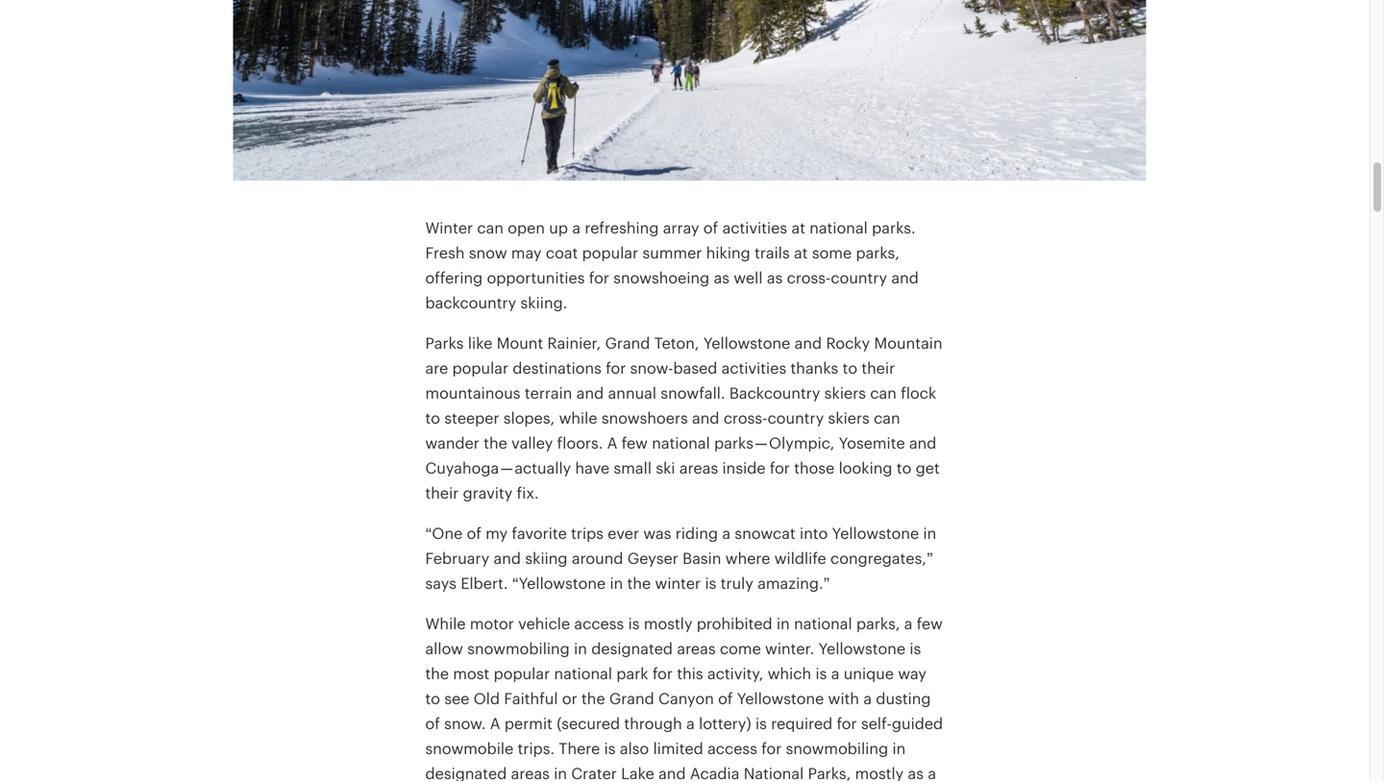 Task type: locate. For each thing, give the bounding box(es) containing it.
snowshoeing
[[614, 269, 710, 286]]

grand up snow-
[[605, 334, 650, 352]]

0 vertical spatial popular
[[582, 244, 639, 261]]

cross- up parks—olympic,
[[724, 409, 768, 427]]

snowmobiling down the vehicle
[[468, 640, 570, 658]]

can up yosemite on the bottom of the page
[[874, 409, 901, 427]]

trips.
[[518, 740, 555, 758]]

yellowstone inside "one of my favorite trips ever was riding a snowcat into yellowstone in february and skiing around geyser basin where wildlife congregates," says elbert. "yellowstone in the winter is truly amazing."
[[832, 524, 920, 542]]

limited
[[654, 740, 704, 758]]

few up small
[[622, 434, 648, 452]]

1 horizontal spatial designated
[[592, 640, 673, 658]]

cuyahoga—actually
[[426, 459, 571, 477]]

to
[[843, 359, 858, 377], [426, 409, 440, 427], [897, 459, 912, 477], [426, 690, 440, 708]]

few up 'way' on the bottom right of page
[[917, 615, 943, 633]]

coat
[[546, 244, 578, 261]]

favorite
[[512, 524, 567, 542]]

"one
[[426, 524, 463, 542]]

may
[[512, 244, 542, 261]]

and
[[892, 269, 919, 286], [795, 334, 822, 352], [577, 384, 604, 402], [692, 409, 720, 427], [910, 434, 937, 452], [494, 550, 521, 567], [659, 765, 686, 782]]

snow
[[469, 244, 507, 261]]

access right the vehicle
[[575, 615, 624, 633]]

based
[[674, 359, 718, 377]]

parks,
[[856, 244, 900, 261], [857, 615, 901, 633]]

at left parks.
[[792, 219, 806, 236]]

0 vertical spatial a
[[607, 434, 618, 452]]

the right or
[[582, 690, 605, 708]]

0 horizontal spatial a
[[490, 715, 501, 733]]

slopes,
[[504, 409, 555, 427]]

for down parks—olympic,
[[770, 459, 790, 477]]

cross- inside winter can open up a refreshing array of activities at national parks. fresh snow may coat popular summer hiking trails at some parks, offering opportunities for snowshoeing as well as cross-country and backcountry skiing.
[[787, 269, 831, 286]]

trails
[[755, 244, 790, 261]]

skiers down thanks
[[825, 384, 866, 402]]

where
[[726, 550, 771, 567]]

parks, up unique
[[857, 615, 901, 633]]

snowmobile
[[426, 740, 514, 758]]

says
[[426, 575, 457, 592]]

and down the snowfall.
[[692, 409, 720, 427]]

designated down snowmobile
[[426, 765, 507, 782]]

a up have
[[607, 434, 618, 452]]

yellowstone up backcountry
[[704, 334, 791, 352]]

mountain
[[875, 334, 943, 352]]

fresh
[[426, 244, 465, 261]]

snowmobiling
[[468, 640, 570, 658], [786, 740, 889, 758]]

country inside winter can open up a refreshing array of activities at national parks. fresh snow may coat popular summer hiking trails at some parks, offering opportunities for snowshoeing as well as cross-country and backcountry skiing.
[[831, 269, 888, 286]]

snow-
[[630, 359, 674, 377]]

in up congregates,"
[[924, 524, 937, 542]]

designated up park
[[592, 640, 673, 658]]

1 vertical spatial country
[[768, 409, 824, 427]]

1 parks, from the top
[[856, 244, 900, 261]]

0 vertical spatial can
[[477, 219, 504, 236]]

mountainous
[[426, 384, 521, 402]]

for up the annual
[[606, 359, 626, 377]]

1 horizontal spatial as
[[767, 269, 783, 286]]

as down hiking
[[714, 269, 730, 286]]

steeper
[[445, 409, 500, 427]]

for
[[589, 269, 610, 286], [606, 359, 626, 377], [770, 459, 790, 477], [653, 665, 673, 683], [837, 715, 857, 733], [762, 740, 782, 758]]

parks
[[426, 334, 464, 352]]

while
[[559, 409, 598, 427]]

was
[[644, 524, 672, 542]]

can inside winter can open up a refreshing array of activities at national parks. fresh snow may coat popular summer hiking trails at some parks, offering opportunities for snowshoeing as well as cross-country and backcountry skiing.
[[477, 219, 504, 236]]

winter.
[[766, 640, 815, 658]]

a right up
[[572, 219, 581, 236]]

1 vertical spatial their
[[426, 484, 459, 502]]

access
[[575, 615, 624, 633], [708, 740, 758, 758]]

skiing
[[525, 550, 568, 567]]

a down "old"
[[490, 715, 501, 733]]

and down parks.
[[892, 269, 919, 286]]

is up 'way' on the bottom right of page
[[910, 640, 922, 658]]

1 horizontal spatial cross-
[[787, 269, 831, 286]]

of left my
[[467, 524, 482, 542]]

few
[[622, 434, 648, 452], [917, 615, 943, 633]]

skiers up yosemite on the bottom of the page
[[829, 409, 870, 427]]

country down backcountry
[[768, 409, 824, 427]]

areas right ski
[[680, 459, 719, 477]]

yellowstone
[[704, 334, 791, 352], [832, 524, 920, 542], [819, 640, 906, 658], [737, 690, 824, 708]]

prohibited
[[697, 615, 773, 633]]

1 horizontal spatial country
[[831, 269, 888, 286]]

can left flock at right
[[871, 384, 897, 402]]

a inside while motor vehicle access is mostly prohibited in national parks, a few allow snowmobiling in designated areas come winter. yellowstone is the most popular national park for this activity, which is a unique way to see old faithful or the grand canyon of yellowstone with a dusting of snow. a permit (secured through a lottery) is required for self-guided snowmobile trips. there is also limited access for snowmobiling in designated areas in crater lake and acadia national parks, mostl
[[490, 715, 501, 733]]

parks, inside winter can open up a refreshing array of activities at national parks. fresh snow may coat popular summer hiking trails at some parks, offering opportunities for snowshoeing as well as cross-country and backcountry skiing.
[[856, 244, 900, 261]]

0 vertical spatial access
[[575, 615, 624, 633]]

0 vertical spatial parks,
[[856, 244, 900, 261]]

lake
[[621, 765, 655, 782]]

parks, inside while motor vehicle access is mostly prohibited in national parks, a few allow snowmobiling in designated areas come winter. yellowstone is the most popular national park for this activity, which is a unique way to see old faithful or the grand canyon of yellowstone with a dusting of snow. a permit (secured through a lottery) is required for self-guided snowmobile trips. there is also limited access for snowmobiling in designated areas in crater lake and acadia national parks, mostl
[[857, 615, 901, 633]]

yellowstone up unique
[[819, 640, 906, 658]]

of inside winter can open up a refreshing array of activities at national parks. fresh snow may coat popular summer hiking trails at some parks, offering opportunities for snowshoeing as well as cross-country and backcountry skiing.
[[704, 219, 719, 236]]

is inside "one of my favorite trips ever was riding a snowcat into yellowstone in february and skiing around geyser basin where wildlife congregates," says elbert. "yellowstone in the winter is truly amazing."
[[705, 575, 717, 592]]

0 vertical spatial skiers
[[825, 384, 866, 402]]

0 vertical spatial country
[[831, 269, 888, 286]]

of inside "one of my favorite trips ever was riding a snowcat into yellowstone in february and skiing around geyser basin where wildlife congregates," says elbert. "yellowstone in the winter is truly amazing."
[[467, 524, 482, 542]]

destinations
[[513, 359, 602, 377]]

cross-country skiiers on a snowy trail image
[[233, 0, 1147, 181]]

cross- down some at the right of page
[[787, 269, 831, 286]]

0 horizontal spatial few
[[622, 434, 648, 452]]

to left see
[[426, 690, 440, 708]]

open
[[508, 219, 545, 236]]

of right array
[[704, 219, 719, 236]]

floors.
[[557, 434, 603, 452]]

2 parks, from the top
[[857, 615, 901, 633]]

designated
[[592, 640, 673, 658], [426, 765, 507, 782]]

backcountry
[[730, 384, 821, 402]]

as down trails
[[767, 269, 783, 286]]

park
[[617, 665, 649, 683]]

and inside "one of my favorite trips ever was riding a snowcat into yellowstone in february and skiing around geyser basin where wildlife congregates," says elbert. "yellowstone in the winter is truly amazing."
[[494, 550, 521, 567]]

yosemite
[[839, 434, 906, 452]]

unique
[[844, 665, 894, 683]]

refreshing
[[585, 219, 659, 236]]

backcountry
[[426, 294, 517, 311]]

to up wander
[[426, 409, 440, 427]]

to left get
[[897, 459, 912, 477]]

with
[[829, 690, 860, 708]]

national inside winter can open up a refreshing array of activities at national parks. fresh snow may coat popular summer hiking trails at some parks, offering opportunities for snowshoeing as well as cross-country and backcountry skiing.
[[810, 219, 868, 236]]

and inside winter can open up a refreshing array of activities at national parks. fresh snow may coat popular summer hiking trails at some parks, offering opportunities for snowshoeing as well as cross-country and backcountry skiing.
[[892, 269, 919, 286]]

1 vertical spatial few
[[917, 615, 943, 633]]

their down mountain
[[862, 359, 896, 377]]

cross- inside parks like mount rainier, grand teton, yellowstone and rocky mountain are popular destinations for snow-based activities thanks to their mountainous terrain and annual snowfall. backcountry skiers can flock to steeper slopes, while snowshoers and cross-country skiers can wander the valley floors. a few national parks—olympic, yosemite and cuyahoga—actually have small ski areas inside for those looking to get their gravity fix.
[[724, 409, 768, 427]]

1 vertical spatial grand
[[610, 690, 655, 708]]

2 as from the left
[[767, 269, 783, 286]]

country
[[831, 269, 888, 286], [768, 409, 824, 427]]

0 vertical spatial at
[[792, 219, 806, 236]]

1 vertical spatial a
[[490, 715, 501, 733]]

of
[[704, 219, 719, 236], [467, 524, 482, 542], [719, 690, 733, 708], [426, 715, 440, 733]]

popular inside parks like mount rainier, grand teton, yellowstone and rocky mountain are popular destinations for snow-based activities thanks to their mountainous terrain and annual snowfall. backcountry skiers can flock to steeper slopes, while snowshoers and cross-country skiers can wander the valley floors. a few national parks—olympic, yosemite and cuyahoga—actually have small ski areas inside for those looking to get their gravity fix.
[[453, 359, 509, 377]]

parks, down parks.
[[856, 244, 900, 261]]

0 horizontal spatial country
[[768, 409, 824, 427]]

a down canyon
[[687, 715, 695, 733]]

which
[[768, 665, 812, 683]]

national
[[744, 765, 804, 782]]

0 vertical spatial activities
[[723, 219, 788, 236]]

popular down 'refreshing'
[[582, 244, 639, 261]]

well
[[734, 269, 763, 286]]

can up snow
[[477, 219, 504, 236]]

the down geyser
[[628, 575, 651, 592]]

skiing.
[[521, 294, 568, 311]]

activities up backcountry
[[722, 359, 787, 377]]

0 vertical spatial cross-
[[787, 269, 831, 286]]

and down limited
[[659, 765, 686, 782]]

grand inside while motor vehicle access is mostly prohibited in national parks, a few allow snowmobiling in designated areas come winter. yellowstone is the most popular national park for this activity, which is a unique way to see old faithful or the grand canyon of yellowstone with a dusting of snow. a permit (secured through a lottery) is required for self-guided snowmobile trips. there is also limited access for snowmobiling in designated areas in crater lake and acadia national parks, mostl
[[610, 690, 655, 708]]

areas
[[680, 459, 719, 477], [677, 640, 716, 658], [511, 765, 550, 782]]

0 horizontal spatial as
[[714, 269, 730, 286]]

and down my
[[494, 550, 521, 567]]

flock
[[901, 384, 937, 402]]

annual
[[608, 384, 657, 402]]

0 vertical spatial few
[[622, 434, 648, 452]]

access down lottery)
[[708, 740, 758, 758]]

for down with
[[837, 715, 857, 733]]

2 vertical spatial popular
[[494, 665, 550, 683]]

1 vertical spatial parks,
[[857, 615, 901, 633]]

0 horizontal spatial their
[[426, 484, 459, 502]]

popular down 'like'
[[453, 359, 509, 377]]

country down some at the right of page
[[831, 269, 888, 286]]

1 vertical spatial activities
[[722, 359, 787, 377]]

at right trails
[[794, 244, 808, 261]]

is left mostly
[[629, 615, 640, 633]]

for down 'refreshing'
[[589, 269, 610, 286]]

while
[[426, 615, 466, 633]]

and inside while motor vehicle access is mostly prohibited in national parks, a few allow snowmobiling in designated areas come winter. yellowstone is the most popular national park for this activity, which is a unique way to see old faithful or the grand canyon of yellowstone with a dusting of snow. a permit (secured through a lottery) is required for self-guided snowmobile trips. there is also limited access for snowmobiling in designated areas in crater lake and acadia national parks, mostl
[[659, 765, 686, 782]]

national up some at the right of page
[[810, 219, 868, 236]]

1 vertical spatial cross-
[[724, 409, 768, 427]]

array
[[663, 219, 700, 236]]

national
[[810, 219, 868, 236], [652, 434, 710, 452], [794, 615, 853, 633], [554, 665, 613, 683]]

0 vertical spatial areas
[[680, 459, 719, 477]]

grand down park
[[610, 690, 655, 708]]

a inside winter can open up a refreshing array of activities at national parks. fresh snow may coat popular summer hiking trails at some parks, offering opportunities for snowshoeing as well as cross-country and backcountry skiing.
[[572, 219, 581, 236]]

in
[[924, 524, 937, 542], [610, 575, 623, 592], [777, 615, 790, 633], [574, 640, 587, 658], [893, 740, 906, 758], [554, 765, 567, 782]]

national up ski
[[652, 434, 710, 452]]

a right the riding
[[723, 524, 731, 542]]

activities inside winter can open up a refreshing array of activities at national parks. fresh snow may coat popular summer hiking trails at some parks, offering opportunities for snowshoeing as well as cross-country and backcountry skiing.
[[723, 219, 788, 236]]

snow.
[[444, 715, 486, 733]]

2 vertical spatial can
[[874, 409, 901, 427]]

1 horizontal spatial a
[[607, 434, 618, 452]]

1 horizontal spatial their
[[862, 359, 896, 377]]

national inside parks like mount rainier, grand teton, yellowstone and rocky mountain are popular destinations for snow-based activities thanks to their mountainous terrain and annual snowfall. backcountry skiers can flock to steeper slopes, while snowshoers and cross-country skiers can wander the valley floors. a few national parks—olympic, yosemite and cuyahoga—actually have small ski areas inside for those looking to get their gravity fix.
[[652, 434, 710, 452]]

areas down the trips.
[[511, 765, 550, 782]]

the down allow
[[426, 665, 449, 683]]

0 horizontal spatial cross-
[[724, 409, 768, 427]]

as
[[714, 269, 730, 286], [767, 269, 783, 286]]

snowmobiling up the parks,
[[786, 740, 889, 758]]

1 vertical spatial designated
[[426, 765, 507, 782]]

1 horizontal spatial access
[[708, 740, 758, 758]]

popular up faithful
[[494, 665, 550, 683]]

0 vertical spatial grand
[[605, 334, 650, 352]]

the up cuyahoga—actually
[[484, 434, 508, 452]]

winter can open up a refreshing array of activities at national parks. fresh snow may coat popular summer hiking trails at some parks, offering opportunities for snowshoeing as well as cross-country and backcountry skiing.
[[426, 219, 919, 311]]

1 vertical spatial snowmobiling
[[786, 740, 889, 758]]

1 horizontal spatial few
[[917, 615, 943, 633]]

a inside parks like mount rainier, grand teton, yellowstone and rocky mountain are popular destinations for snow-based activities thanks to their mountainous terrain and annual snowfall. backcountry skiers can flock to steeper slopes, while snowshoers and cross-country skiers can wander the valley floors. a few national parks—olympic, yosemite and cuyahoga—actually have small ski areas inside for those looking to get their gravity fix.
[[607, 434, 618, 452]]

lottery)
[[699, 715, 752, 733]]

few inside parks like mount rainier, grand teton, yellowstone and rocky mountain are popular destinations for snow-based activities thanks to their mountainous terrain and annual snowfall. backcountry skiers can flock to steeper slopes, while snowshoers and cross-country skiers can wander the valley floors. a few national parks—olympic, yosemite and cuyahoga—actually have small ski areas inside for those looking to get their gravity fix.
[[622, 434, 648, 452]]

the inside "one of my favorite trips ever was riding a snowcat into yellowstone in february and skiing around geyser basin where wildlife congregates," says elbert. "yellowstone in the winter is truly amazing."
[[628, 575, 651, 592]]

popular
[[582, 244, 639, 261], [453, 359, 509, 377], [494, 665, 550, 683]]

activities up trails
[[723, 219, 788, 236]]

is left truly
[[705, 575, 717, 592]]

grand inside parks like mount rainier, grand teton, yellowstone and rocky mountain are popular destinations for snow-based activities thanks to their mountainous terrain and annual snowfall. backcountry skiers can flock to steeper slopes, while snowshoers and cross-country skiers can wander the valley floors. a few national parks—olympic, yosemite and cuyahoga—actually have small ski areas inside for those looking to get their gravity fix.
[[605, 334, 650, 352]]

while motor vehicle access is mostly prohibited in national parks, a few allow snowmobiling in designated areas come winter. yellowstone is the most popular national park for this activity, which is a unique way to see old faithful or the grand canyon of yellowstone with a dusting of snow. a permit (secured through a lottery) is required for self-guided snowmobile trips. there is also limited access for snowmobiling in designated areas in crater lake and acadia national parks, mostl
[[426, 615, 944, 782]]

parks like mount rainier, grand teton, yellowstone and rocky mountain are popular destinations for snow-based activities thanks to their mountainous terrain and annual snowfall. backcountry skiers can flock to steeper slopes, while snowshoers and cross-country skiers can wander the valley floors. a few national parks—olympic, yosemite and cuyahoga—actually have small ski areas inside for those looking to get their gravity fix.
[[426, 334, 943, 502]]

their up the "one
[[426, 484, 459, 502]]

1 vertical spatial popular
[[453, 359, 509, 377]]

in down guided on the bottom of page
[[893, 740, 906, 758]]

0 vertical spatial snowmobiling
[[468, 640, 570, 658]]

a right with
[[864, 690, 872, 708]]

areas up this
[[677, 640, 716, 658]]

and up get
[[910, 434, 937, 452]]

yellowstone up congregates,"
[[832, 524, 920, 542]]

around
[[572, 550, 624, 567]]



Task type: describe. For each thing, give the bounding box(es) containing it.
winter
[[655, 575, 701, 592]]

snowshoers
[[602, 409, 688, 427]]

have
[[576, 459, 610, 477]]

see
[[445, 690, 470, 708]]

motor
[[470, 615, 514, 633]]

canyon
[[659, 690, 714, 708]]

like
[[468, 334, 493, 352]]

fix.
[[517, 484, 539, 502]]

parks,
[[808, 765, 851, 782]]

in down there
[[554, 765, 567, 782]]

1 vertical spatial areas
[[677, 640, 716, 658]]

a inside "one of my favorite trips ever was riding a snowcat into yellowstone in february and skiing around geyser basin where wildlife congregates," says elbert. "yellowstone in the winter is truly amazing."
[[723, 524, 731, 542]]

valley
[[512, 434, 553, 452]]

gravity
[[463, 484, 513, 502]]

up
[[549, 219, 568, 236]]

0 horizontal spatial access
[[575, 615, 624, 633]]

most
[[453, 665, 490, 683]]

for inside winter can open up a refreshing array of activities at national parks. fresh snow may coat popular summer hiking trails at some parks, offering opportunities for snowshoeing as well as cross-country and backcountry skiing.
[[589, 269, 610, 286]]

activities inside parks like mount rainier, grand teton, yellowstone and rocky mountain are popular destinations for snow-based activities thanks to their mountainous terrain and annual snowfall. backcountry skiers can flock to steeper slopes, while snowshoers and cross-country skiers can wander the valley floors. a few national parks—olympic, yosemite and cuyahoga—actually have small ski areas inside for those looking to get their gravity fix.
[[722, 359, 787, 377]]

self-
[[862, 715, 892, 733]]

crater
[[572, 765, 617, 782]]

offering
[[426, 269, 483, 286]]

to inside while motor vehicle access is mostly prohibited in national parks, a few allow snowmobiling in designated areas come winter. yellowstone is the most popular national park for this activity, which is a unique way to see old faithful or the grand canyon of yellowstone with a dusting of snow. a permit (secured through a lottery) is required for self-guided snowmobile trips. there is also limited access for snowmobiling in designated areas in crater lake and acadia national parks, mostl
[[426, 690, 440, 708]]

national up "winter." at right bottom
[[794, 615, 853, 633]]

parks—olympic,
[[715, 434, 835, 452]]

hiking
[[707, 244, 751, 261]]

the inside parks like mount rainier, grand teton, yellowstone and rocky mountain are popular destinations for snow-based activities thanks to their mountainous terrain and annual snowfall. backcountry skiers can flock to steeper slopes, while snowshoers and cross-country skiers can wander the valley floors. a few national parks—olympic, yosemite and cuyahoga—actually have small ski areas inside for those looking to get their gravity fix.
[[484, 434, 508, 452]]

1 vertical spatial can
[[871, 384, 897, 402]]

yellowstone down which
[[737, 690, 824, 708]]

snowcat
[[735, 524, 796, 542]]

ever
[[608, 524, 640, 542]]

opportunities
[[487, 269, 585, 286]]

vehicle
[[519, 615, 570, 633]]

and up thanks
[[795, 334, 822, 352]]

yellowstone inside parks like mount rainier, grand teton, yellowstone and rocky mountain are popular destinations for snow-based activities thanks to their mountainous terrain and annual snowfall. backcountry skiers can flock to steeper slopes, while snowshoers and cross-country skiers can wander the valley floors. a few national parks—olympic, yosemite and cuyahoga—actually have small ski areas inside for those looking to get their gravity fix.
[[704, 334, 791, 352]]

1 vertical spatial access
[[708, 740, 758, 758]]

popular inside winter can open up a refreshing array of activities at national parks. fresh snow may coat popular summer hiking trails at some parks, offering opportunities for snowshoeing as well as cross-country and backcountry skiing.
[[582, 244, 639, 261]]

for up the national at the bottom right of the page
[[762, 740, 782, 758]]

1 vertical spatial at
[[794, 244, 808, 261]]

allow
[[426, 640, 463, 658]]

some
[[812, 244, 852, 261]]

come
[[720, 640, 761, 658]]

truly
[[721, 575, 754, 592]]

of left "snow."
[[426, 715, 440, 733]]

in down around
[[610, 575, 623, 592]]

0 vertical spatial designated
[[592, 640, 673, 658]]

teton,
[[655, 334, 700, 352]]

small
[[614, 459, 652, 477]]

through
[[625, 715, 683, 733]]

wander
[[426, 434, 480, 452]]

into
[[800, 524, 828, 542]]

guided
[[892, 715, 944, 733]]

winter
[[426, 219, 473, 236]]

looking
[[839, 459, 893, 477]]

in up "winter." at right bottom
[[777, 615, 790, 633]]

inside
[[723, 459, 766, 477]]

and up the while
[[577, 384, 604, 402]]

to down rocky
[[843, 359, 858, 377]]

amazing."
[[758, 575, 830, 592]]

acadia
[[690, 765, 740, 782]]

thanks
[[791, 359, 839, 377]]

is right which
[[816, 665, 827, 683]]

terrain
[[525, 384, 573, 402]]

1 vertical spatial skiers
[[829, 409, 870, 427]]

few inside while motor vehicle access is mostly prohibited in national parks, a few allow snowmobiling in designated areas come winter. yellowstone is the most popular national park for this activity, which is a unique way to see old faithful or the grand canyon of yellowstone with a dusting of snow. a permit (secured through a lottery) is required for self-guided snowmobile trips. there is also limited access for snowmobiling in designated areas in crater lake and acadia national parks, mostl
[[917, 615, 943, 633]]

my
[[486, 524, 508, 542]]

"one of my favorite trips ever was riding a snowcat into yellowstone in february and skiing around geyser basin where wildlife congregates," says elbert. "yellowstone in the winter is truly amazing."
[[426, 524, 937, 592]]

of up lottery)
[[719, 690, 733, 708]]

0 horizontal spatial snowmobiling
[[468, 640, 570, 658]]

"yellowstone
[[512, 575, 606, 592]]

those
[[795, 459, 835, 477]]

get
[[916, 459, 940, 477]]

wildlife
[[775, 550, 827, 567]]

are
[[426, 359, 448, 377]]

(secured
[[557, 715, 620, 733]]

faithful
[[504, 690, 558, 708]]

also
[[620, 740, 649, 758]]

geyser
[[628, 550, 679, 567]]

country inside parks like mount rainier, grand teton, yellowstone and rocky mountain are popular destinations for snow-based activities thanks to their mountainous terrain and annual snowfall. backcountry skiers can flock to steeper slopes, while snowshoers and cross-country skiers can wander the valley floors. a few national parks—olympic, yosemite and cuyahoga—actually have small ski areas inside for those looking to get their gravity fix.
[[768, 409, 824, 427]]

mostly
[[644, 615, 693, 633]]

areas inside parks like mount rainier, grand teton, yellowstone and rocky mountain are popular destinations for snow-based activities thanks to their mountainous terrain and annual snowfall. backcountry skiers can flock to steeper slopes, while snowshoers and cross-country skiers can wander the valley floors. a few national parks—olympic, yosemite and cuyahoga—actually have small ski areas inside for those looking to get their gravity fix.
[[680, 459, 719, 477]]

parks.
[[872, 219, 916, 236]]

popular inside while motor vehicle access is mostly prohibited in national parks, a few allow snowmobiling in designated areas come winter. yellowstone is the most popular national park for this activity, which is a unique way to see old faithful or the grand canyon of yellowstone with a dusting of snow. a permit (secured through a lottery) is required for self-guided snowmobile trips. there is also limited access for snowmobiling in designated areas in crater lake and acadia national parks, mostl
[[494, 665, 550, 683]]

there
[[559, 740, 600, 758]]

1 horizontal spatial snowmobiling
[[786, 740, 889, 758]]

riding
[[676, 524, 718, 542]]

0 vertical spatial their
[[862, 359, 896, 377]]

0 horizontal spatial designated
[[426, 765, 507, 782]]

elbert.
[[461, 575, 508, 592]]

a up with
[[832, 665, 840, 683]]

activity,
[[708, 665, 764, 683]]

required
[[771, 715, 833, 733]]

rocky
[[826, 334, 870, 352]]

or
[[562, 690, 578, 708]]

a up 'way' on the bottom right of page
[[905, 615, 913, 633]]

basin
[[683, 550, 722, 567]]

is right lottery)
[[756, 715, 767, 733]]

trips
[[571, 524, 604, 542]]

2 vertical spatial areas
[[511, 765, 550, 782]]

way
[[898, 665, 927, 683]]

is left also
[[605, 740, 616, 758]]

this
[[677, 665, 704, 683]]

old
[[474, 690, 500, 708]]

permit
[[505, 715, 553, 733]]

dusting
[[876, 690, 931, 708]]

for left this
[[653, 665, 673, 683]]

february
[[426, 550, 490, 567]]

national up or
[[554, 665, 613, 683]]

1 as from the left
[[714, 269, 730, 286]]

in up or
[[574, 640, 587, 658]]



Task type: vqa. For each thing, say whether or not it's contained in the screenshot.
the dusting
yes



